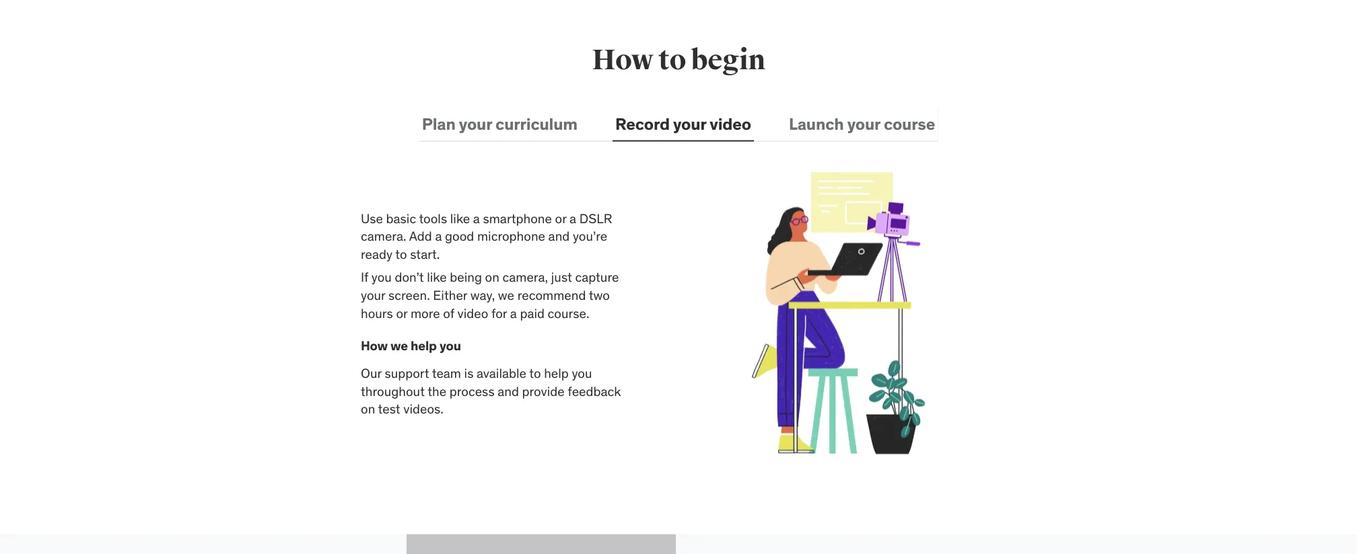 Task type: vqa. For each thing, say whether or not it's contained in the screenshot.
on-
no



Task type: locate. For each thing, give the bounding box(es) containing it.
like inside use basic tools like a smartphone or a dslr camera. add a good microphone and you're ready to start.
[[450, 210, 470, 227]]

1 vertical spatial to
[[396, 246, 407, 262]]

we up for
[[498, 287, 515, 304]]

videos.
[[404, 401, 444, 417]]

0 horizontal spatial or
[[396, 305, 408, 321]]

1 vertical spatial help
[[544, 365, 569, 382]]

the
[[428, 383, 447, 400]]

1 horizontal spatial we
[[498, 287, 515, 304]]

record your video button
[[613, 108, 754, 140]]

being
[[450, 269, 482, 286]]

1 vertical spatial video
[[458, 305, 489, 321]]

camera.
[[361, 228, 406, 244]]

1 horizontal spatial to
[[530, 365, 541, 382]]

your right record
[[673, 114, 707, 134]]

we inside if you don't like being on camera, just capture your screen. either way, we recommend two hours or more of video for a paid course.
[[498, 287, 515, 304]]

1 vertical spatial on
[[361, 401, 375, 417]]

how up record
[[592, 43, 654, 78]]

to up provide
[[530, 365, 541, 382]]

launch your course
[[789, 114, 936, 134]]

on left test
[[361, 401, 375, 417]]

your for launch
[[848, 114, 881, 134]]

don't
[[395, 269, 424, 286]]

or inside if you don't like being on camera, just capture your screen. either way, we recommend two hours or more of video for a paid course.
[[396, 305, 408, 321]]

you up team
[[440, 338, 461, 354]]

and
[[549, 228, 570, 244], [498, 383, 519, 400]]

0 horizontal spatial how
[[361, 338, 388, 354]]

0 horizontal spatial help
[[411, 338, 437, 354]]

1 horizontal spatial how
[[592, 43, 654, 78]]

1 vertical spatial like
[[427, 269, 447, 286]]

video inside button
[[710, 114, 752, 134]]

launch
[[789, 114, 844, 134]]

of
[[443, 305, 455, 321]]

video inside if you don't like being on camera, just capture your screen. either way, we recommend two hours or more of video for a paid course.
[[458, 305, 489, 321]]

like inside if you don't like being on camera, just capture your screen. either way, we recommend two hours or more of video for a paid course.
[[427, 269, 447, 286]]

on
[[485, 269, 500, 286], [361, 401, 375, 417]]

0 vertical spatial you
[[372, 269, 392, 286]]

or inside use basic tools like a smartphone or a dslr camera. add a good microphone and you're ready to start.
[[555, 210, 567, 227]]

1 vertical spatial or
[[396, 305, 408, 321]]

0 vertical spatial how
[[592, 43, 654, 78]]

a
[[473, 210, 480, 227], [570, 210, 577, 227], [435, 228, 442, 244], [510, 305, 517, 321]]

launch your course button
[[787, 108, 938, 140]]

1 horizontal spatial on
[[485, 269, 500, 286]]

on up way, in the bottom of the page
[[485, 269, 500, 286]]

how to begin
[[592, 43, 766, 78]]

our
[[361, 365, 382, 382]]

0 vertical spatial help
[[411, 338, 437, 354]]

begin
[[691, 43, 766, 78]]

0 vertical spatial like
[[450, 210, 470, 227]]

you inside if you don't like being on camera, just capture your screen. either way, we recommend two hours or more of video for a paid course.
[[372, 269, 392, 286]]

like up either
[[427, 269, 447, 286]]

if you don't like being on camera, just capture your screen. either way, we recommend two hours or more of video for a paid course.
[[361, 269, 619, 321]]

like
[[450, 210, 470, 227], [427, 269, 447, 286]]

recommend
[[518, 287, 586, 304]]

plan your curriculum
[[422, 114, 578, 134]]

0 vertical spatial on
[[485, 269, 500, 286]]

to left start.
[[396, 246, 407, 262]]

0 horizontal spatial to
[[396, 246, 407, 262]]

1 horizontal spatial like
[[450, 210, 470, 227]]

and inside use basic tools like a smartphone or a dslr camera. add a good microphone and you're ready to start.
[[549, 228, 570, 244]]

help
[[411, 338, 437, 354], [544, 365, 569, 382]]

your up hours
[[361, 287, 386, 304]]

or
[[555, 210, 567, 227], [396, 305, 408, 321]]

0 horizontal spatial we
[[391, 338, 408, 354]]

1 horizontal spatial or
[[555, 210, 567, 227]]

1 vertical spatial how
[[361, 338, 388, 354]]

how
[[592, 43, 654, 78], [361, 338, 388, 354]]

a right for
[[510, 305, 517, 321]]

and left you're at left top
[[549, 228, 570, 244]]

0 vertical spatial we
[[498, 287, 515, 304]]

use basic tools like a smartphone or a dslr camera. add a good microphone and you're ready to start.
[[361, 210, 613, 262]]

on inside if you don't like being on camera, just capture your screen. either way, we recommend two hours or more of video for a paid course.
[[485, 269, 500, 286]]

how up our on the left bottom
[[361, 338, 388, 354]]

1 vertical spatial you
[[440, 338, 461, 354]]

video
[[710, 114, 752, 134], [458, 305, 489, 321]]

0 horizontal spatial video
[[458, 305, 489, 321]]

1 horizontal spatial and
[[549, 228, 570, 244]]

curriculum
[[496, 114, 578, 134]]

help up provide
[[544, 365, 569, 382]]

your right plan
[[459, 114, 492, 134]]

a right add
[[435, 228, 442, 244]]

your left course
[[848, 114, 881, 134]]

how we help you
[[361, 338, 461, 354]]

tab list
[[419, 108, 938, 142]]

0 horizontal spatial you
[[372, 269, 392, 286]]

a left dslr
[[570, 210, 577, 227]]

plan your curriculum button
[[419, 108, 581, 140]]

your for record
[[673, 114, 707, 134]]

capture
[[575, 269, 619, 286]]

your
[[459, 114, 492, 134], [673, 114, 707, 134], [848, 114, 881, 134], [361, 287, 386, 304]]

1 horizontal spatial you
[[440, 338, 461, 354]]

0 vertical spatial or
[[555, 210, 567, 227]]

you inside our support team is available to help you throughout the process and provide feedback on test videos.
[[572, 365, 592, 382]]

0 horizontal spatial on
[[361, 401, 375, 417]]

add
[[409, 228, 432, 244]]

if
[[361, 269, 369, 286]]

you up feedback
[[572, 365, 592, 382]]

0 horizontal spatial and
[[498, 383, 519, 400]]

to left 'begin'
[[659, 43, 686, 78]]

to
[[659, 43, 686, 78], [396, 246, 407, 262], [530, 365, 541, 382]]

2 horizontal spatial to
[[659, 43, 686, 78]]

camera,
[[503, 269, 548, 286]]

video down 'begin'
[[710, 114, 752, 134]]

we
[[498, 287, 515, 304], [391, 338, 408, 354]]

start.
[[410, 246, 440, 262]]

help inside our support team is available to help you throughout the process and provide feedback on test videos.
[[544, 365, 569, 382]]

video down way, in the bottom of the page
[[458, 305, 489, 321]]

smartphone
[[483, 210, 552, 227]]

or down screen.
[[396, 305, 408, 321]]

1 vertical spatial we
[[391, 338, 408, 354]]

like up good at left top
[[450, 210, 470, 227]]

1 horizontal spatial help
[[544, 365, 569, 382]]

0 vertical spatial video
[[710, 114, 752, 134]]

team
[[432, 365, 461, 382]]

you
[[372, 269, 392, 286], [440, 338, 461, 354], [572, 365, 592, 382]]

2 vertical spatial you
[[572, 365, 592, 382]]

you right if on the left of the page
[[372, 269, 392, 286]]

0 horizontal spatial like
[[427, 269, 447, 286]]

2 vertical spatial to
[[530, 365, 541, 382]]

1 vertical spatial and
[[498, 383, 519, 400]]

0 vertical spatial to
[[659, 43, 686, 78]]

course.
[[548, 305, 590, 321]]

2 horizontal spatial you
[[572, 365, 592, 382]]

0 vertical spatial and
[[549, 228, 570, 244]]

we up support
[[391, 338, 408, 354]]

help up support
[[411, 338, 437, 354]]

and down available
[[498, 383, 519, 400]]

on inside our support team is available to help you throughout the process and provide feedback on test videos.
[[361, 401, 375, 417]]

like for don't
[[427, 269, 447, 286]]

or left dslr
[[555, 210, 567, 227]]

support
[[385, 365, 429, 382]]

1 horizontal spatial video
[[710, 114, 752, 134]]

for
[[492, 305, 507, 321]]



Task type: describe. For each thing, give the bounding box(es) containing it.
two
[[589, 287, 610, 304]]

basic
[[386, 210, 416, 227]]

is
[[464, 365, 474, 382]]

our support team is available to help you throughout the process and provide feedback on test videos.
[[361, 365, 621, 417]]

record your video
[[616, 114, 752, 134]]

provide
[[522, 383, 565, 400]]

feedback
[[568, 383, 621, 400]]

plan
[[422, 114, 456, 134]]

available
[[477, 365, 527, 382]]

more
[[411, 305, 440, 321]]

use
[[361, 210, 383, 227]]

test
[[378, 401, 400, 417]]

to inside use basic tools like a smartphone or a dslr camera. add a good microphone and you're ready to start.
[[396, 246, 407, 262]]

you're
[[573, 228, 608, 244]]

how for how to begin
[[592, 43, 654, 78]]

dslr
[[580, 210, 613, 227]]

screen.
[[389, 287, 430, 304]]

tab list containing plan your curriculum
[[419, 108, 938, 142]]

your inside if you don't like being on camera, just capture your screen. either way, we recommend two hours or more of video for a paid course.
[[361, 287, 386, 304]]

good
[[445, 228, 474, 244]]

your for plan
[[459, 114, 492, 134]]

and inside our support team is available to help you throughout the process and provide feedback on test videos.
[[498, 383, 519, 400]]

either
[[433, 287, 468, 304]]

ready
[[361, 246, 393, 262]]

process
[[450, 383, 495, 400]]

how for how we help you
[[361, 338, 388, 354]]

to inside our support team is available to help you throughout the process and provide feedback on test videos.
[[530, 365, 541, 382]]

tools
[[419, 210, 447, 227]]

just
[[551, 269, 572, 286]]

paid
[[520, 305, 545, 321]]

like for tools
[[450, 210, 470, 227]]

a up good at left top
[[473, 210, 480, 227]]

throughout
[[361, 383, 425, 400]]

way,
[[471, 287, 495, 304]]

course
[[884, 114, 936, 134]]

a inside if you don't like being on camera, just capture your screen. either way, we recommend two hours or more of video for a paid course.
[[510, 305, 517, 321]]

microphone
[[477, 228, 546, 244]]

record
[[616, 114, 670, 134]]

hours
[[361, 305, 393, 321]]



